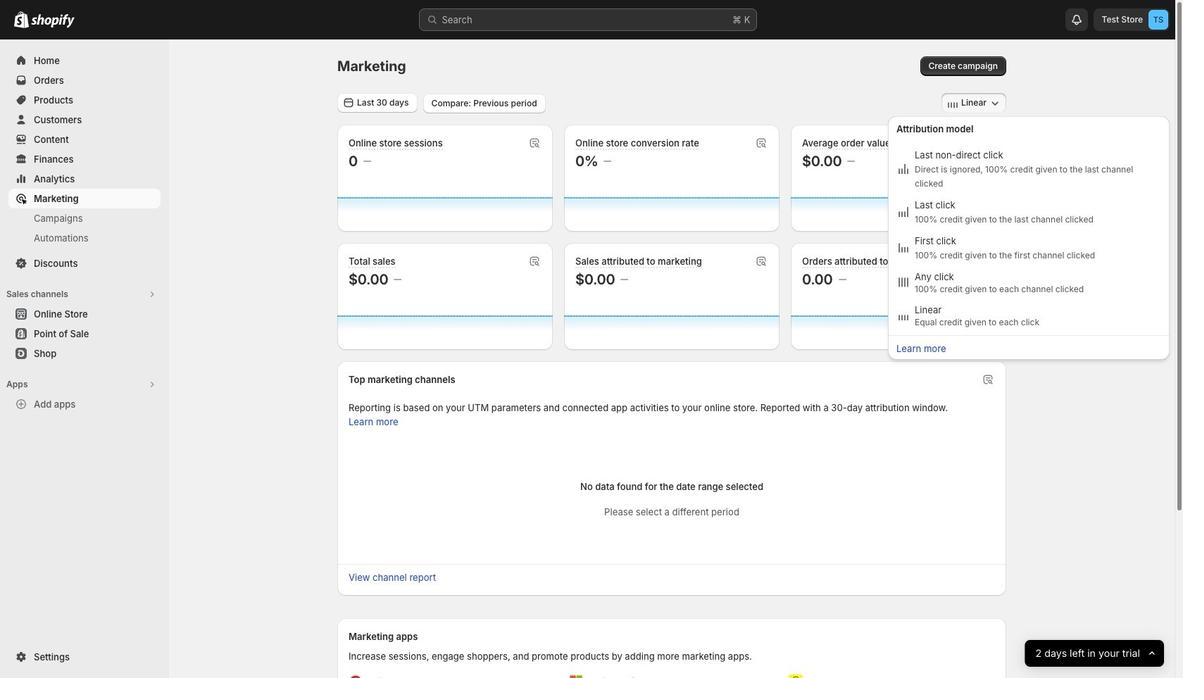 Task type: locate. For each thing, give the bounding box(es) containing it.
shopify image
[[14, 11, 29, 28], [31, 14, 75, 28]]

test store image
[[1149, 10, 1169, 30]]

0 horizontal spatial shopify image
[[14, 11, 29, 28]]

1 horizontal spatial shopify image
[[31, 14, 75, 28]]

menu
[[892, 144, 1166, 331]]



Task type: vqa. For each thing, say whether or not it's contained in the screenshot.
selling
no



